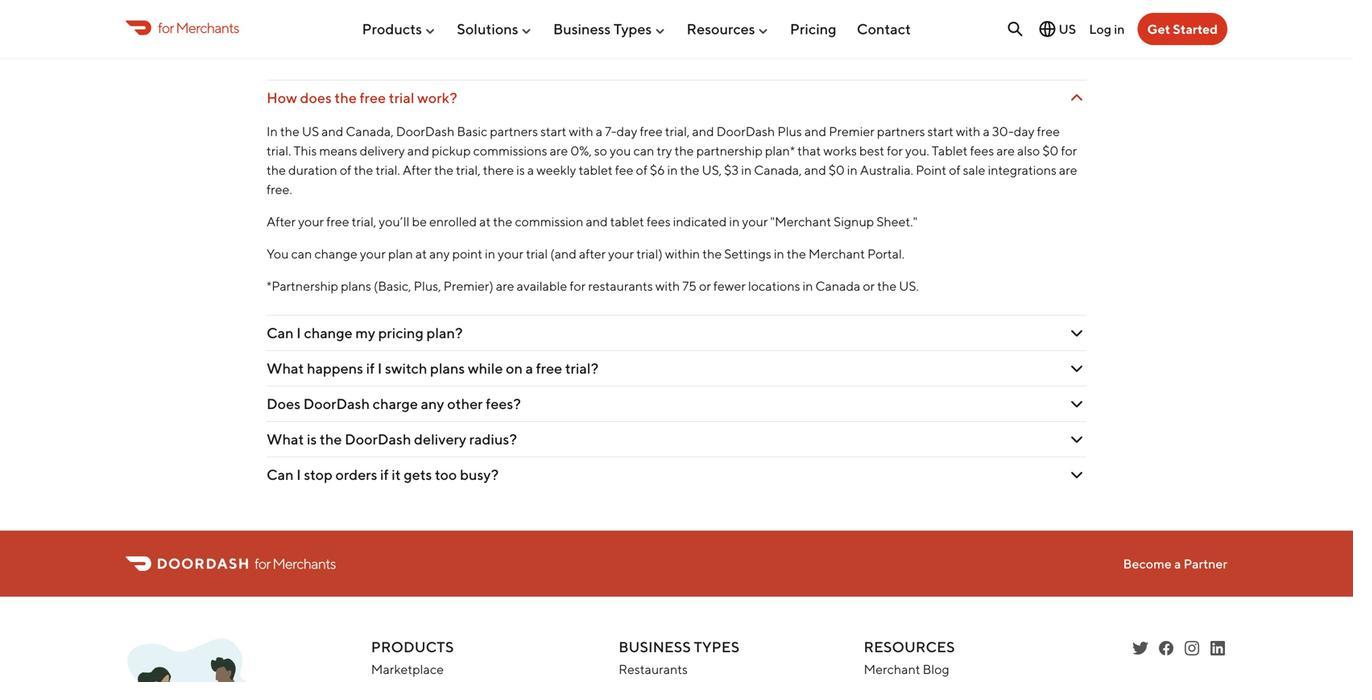 Task type: vqa. For each thing, say whether or not it's contained in the screenshot.
first or from the right
yes



Task type: locate. For each thing, give the bounding box(es) containing it.
0 horizontal spatial order
[[329, 24, 360, 39]]

1 or from the left
[[699, 278, 711, 293]]

weekly
[[537, 162, 576, 177]]

available
[[517, 278, 567, 293]]

and up the means
[[322, 123, 343, 139]]

into
[[412, 0, 434, 0]]

2 horizontal spatial customers
[[565, 0, 625, 0]]

2 vertical spatial delivery
[[414, 430, 466, 448]]

are down 30-
[[997, 143, 1015, 158]]

0 vertical spatial delivery
[[748, 4, 794, 20]]

products inside products link
[[362, 20, 422, 38]]

what up does
[[267, 360, 304, 377]]

delivery
[[748, 4, 794, 20], [360, 143, 405, 158], [414, 430, 466, 448]]

0 horizontal spatial customers
[[267, 24, 327, 39]]

is down the commissions
[[516, 162, 525, 177]]

0 vertical spatial premier
[[520, 43, 568, 58]]

businesses
[[513, 24, 576, 39]]

1 vertical spatial after
[[267, 214, 296, 229]]

0 horizontal spatial trial
[[389, 89, 414, 106]]

1 horizontal spatial plus
[[778, 123, 802, 139]]

on right while
[[506, 360, 523, 377]]

what
[[267, 360, 304, 377], [267, 430, 304, 448]]

in right $3
[[741, 162, 752, 177]]

the down "merchant
[[787, 246, 806, 261]]

does
[[267, 395, 300, 412]]

0 vertical spatial place
[[807, 0, 838, 0]]

0 horizontal spatial after
[[267, 214, 296, 229]]

$0 down 'works'
[[829, 162, 845, 177]]

a down "frequently"
[[721, 4, 728, 20]]

1 horizontal spatial customers
[[434, 4, 494, 20]]

0 horizontal spatial day
[[617, 123, 637, 139]]

customers up customers.
[[267, 24, 327, 39]]

with
[[694, 4, 718, 20], [569, 123, 593, 139], [956, 123, 981, 139], [655, 278, 680, 293]]

plans down plan?
[[430, 360, 465, 377]]

get
[[1147, 21, 1170, 37]]

1 vertical spatial merchant
[[864, 662, 920, 677]]

locations
[[748, 278, 800, 293]]

0 vertical spatial if
[[366, 360, 375, 377]]

is inside increase sales by tapping into dashpass subscribers, customers who order more frequently and place larger orders, on average. dashpass allows the most engaged doordash customers to place orders from your business with a $0 delivery fee and reduced service fees. because dashpass customers order more often, and dashpass businesses get increased visibility in doordash marketplace, you'll likely get more orders and repeat customers. dashpass is included in
[[390, 43, 398, 58]]

because
[[964, 4, 1014, 20]]

1 get from the left
[[578, 24, 597, 39]]

merchant blog link
[[864, 662, 950, 677]]

1 horizontal spatial premier
[[829, 123, 875, 139]]

plan*
[[765, 143, 795, 158]]

chevron down image
[[1067, 323, 1087, 343], [1067, 465, 1087, 484]]

your down who
[[614, 4, 639, 20]]

0 vertical spatial for merchants
[[158, 19, 239, 36]]

1 vertical spatial trial.
[[376, 162, 400, 177]]

0 vertical spatial chevron down image
[[1067, 323, 1087, 343]]

partners
[[490, 123, 538, 139], [877, 123, 925, 139]]

0 vertical spatial canada,
[[346, 123, 394, 139]]

what for what happens if i switch plans while on a free trial?
[[267, 360, 304, 377]]

customers up solutions
[[434, 4, 494, 20]]

us inside the in the us and canada, doordash basic partners start with a 7-day free trial, and doordash plus and premier partners start with a 30-day free trial. this means delivery and pickup commissions are 0%, so you can try the partnership plan* that works best for you. tablet fees are also $0 for the duration of the trial. after the trial, there is a weekly tablet fee of $6 in the us, $3 in canada, and $0 in australia. point of sale integrations are free.
[[302, 123, 319, 139]]

this
[[294, 143, 317, 158]]

instagram image
[[1183, 639, 1202, 658]]

2 vertical spatial orders
[[336, 466, 377, 483]]

fee inside the in the us and canada, doordash basic partners start with a 7-day free trial, and doordash plus and premier partners start with a 30-day free trial. this means delivery and pickup commissions are 0%, so you can try the partnership plan* that works best for you. tablet fees are also $0 for the duration of the trial. after the trial, there is a weekly tablet fee of $6 in the us, $3 in canada, and $0 in australia. point of sale integrations are free.
[[615, 162, 634, 177]]

increase sales by tapping into dashpass subscribers, customers who order more frequently and place larger orders, on average. dashpass allows the most engaged doordash customers to place orders from your business with a $0 delivery fee and reduced service fees. because dashpass customers order more often, and dashpass businesses get increased visibility in doordash marketplace, you'll likely get more orders and repeat customers. dashpass is included in
[[267, 0, 1080, 58]]

premier inside the in the us and canada, doordash basic partners start with a 7-day free trial, and doordash plus and premier partners start with a 30-day free trial. this means delivery and pickup commissions are 0%, so you can try the partnership plan* that works best for you. tablet fees are also $0 for the duration of the trial. after the trial, there is a weekly tablet fee of $6 in the us, $3 in canada, and $0 in australia. point of sale integrations are free.
[[829, 123, 875, 139]]

delivery down "frequently"
[[748, 4, 794, 20]]

change
[[315, 246, 358, 261], [304, 324, 353, 341]]

2 can from the top
[[267, 466, 294, 483]]

the left us.
[[877, 278, 897, 293]]

fee up pricing
[[796, 4, 815, 20]]

frequently
[[721, 0, 780, 0]]

more down fees.
[[944, 24, 975, 39]]

your right point on the left top of the page
[[498, 246, 524, 261]]

plans
[[341, 278, 371, 293], [430, 360, 465, 377]]

0 horizontal spatial partners
[[490, 123, 538, 139]]

1 horizontal spatial you'll
[[858, 24, 888, 39]]

1 horizontal spatial at
[[479, 214, 491, 229]]

1 horizontal spatial on
[[919, 0, 933, 0]]

there
[[483, 162, 514, 177]]

in right point on the left top of the page
[[485, 246, 495, 261]]

for
[[158, 19, 174, 36], [887, 143, 903, 158], [1061, 143, 1077, 158], [570, 278, 586, 293], [255, 555, 270, 572]]

what for what is the doordash delivery radius?
[[267, 430, 304, 448]]

0 horizontal spatial or
[[699, 278, 711, 293]]

how does the free trial work?
[[267, 89, 457, 106]]

1 horizontal spatial fee
[[796, 4, 815, 20]]

start up the tablet
[[928, 123, 954, 139]]

engaged
[[320, 4, 371, 20]]

fee inside increase sales by tapping into dashpass subscribers, customers who order more frequently and place larger orders, on average. dashpass allows the most engaged doordash customers to place orders from your business with a $0 delivery fee and reduced service fees. because dashpass customers order more often, and dashpass businesses get increased visibility in doordash marketplace, you'll likely get more orders and repeat customers. dashpass is included in
[[796, 4, 815, 20]]

2 horizontal spatial is
[[516, 162, 525, 177]]

"merchant
[[770, 214, 831, 229]]

how
[[267, 89, 297, 106]]

i left switch
[[378, 360, 382, 377]]

average.
[[936, 0, 985, 0]]

customers up from at the top
[[565, 0, 625, 0]]

trial. right duration
[[376, 162, 400, 177]]

log in
[[1089, 21, 1125, 36]]

tablet down so
[[579, 162, 613, 177]]

products marketplace
[[371, 639, 454, 677]]

resources for resources merchant blog
[[864, 639, 955, 656]]

0 vertical spatial merchants
[[176, 19, 239, 36]]

free.
[[267, 181, 292, 197]]

0 vertical spatial resources
[[687, 20, 755, 38]]

at right enrolled
[[479, 214, 491, 229]]

1 vertical spatial $0
[[1043, 143, 1059, 158]]

1 chevron down image from the top
[[1067, 323, 1087, 343]]

1 horizontal spatial plans
[[430, 360, 465, 377]]

0 vertical spatial can
[[267, 324, 294, 341]]

change up *partnership
[[315, 246, 358, 261]]

in
[[1114, 21, 1125, 36], [706, 24, 716, 39], [453, 43, 464, 58], [667, 162, 678, 177], [741, 162, 752, 177], [847, 162, 858, 177], [729, 214, 740, 229], [485, 246, 495, 261], [774, 246, 784, 261], [803, 278, 813, 293]]

1 of from the left
[[340, 162, 351, 177]]

2 chevron down image from the top
[[1067, 359, 1087, 378]]

30-
[[992, 123, 1014, 139]]

1 vertical spatial us
[[302, 123, 319, 139]]

fees up trial)
[[647, 214, 671, 229]]

2 partners from the left
[[877, 123, 925, 139]]

marketplace
[[371, 662, 444, 677]]

and left pickup
[[407, 143, 429, 158]]

pricing
[[790, 20, 837, 38]]

chevron down image for can i stop orders if it gets too busy?
[[1067, 465, 1087, 484]]

0 horizontal spatial orders
[[336, 466, 377, 483]]

0 horizontal spatial trial.
[[267, 143, 291, 158]]

0 vertical spatial trial.
[[267, 143, 291, 158]]

business up restaurants
[[619, 639, 691, 656]]

2 what from the top
[[267, 430, 304, 448]]

subscribers,
[[494, 0, 562, 0]]

does doordash charge any other fees?
[[267, 395, 521, 412]]

resources down "frequently"
[[687, 20, 755, 38]]

1 horizontal spatial after
[[403, 162, 432, 177]]

1 vertical spatial products
[[371, 639, 454, 656]]

chevron down image
[[1067, 88, 1087, 107], [1067, 359, 1087, 378], [1067, 394, 1087, 413], [1067, 430, 1087, 449]]

get down fees.
[[923, 24, 942, 39]]

4 chevron down image from the top
[[1067, 430, 1087, 449]]

1 vertical spatial what
[[267, 430, 304, 448]]

indicated
[[673, 214, 727, 229]]

reduced
[[841, 4, 890, 20]]

0 vertical spatial types
[[614, 20, 652, 38]]

i down *partnership
[[297, 324, 301, 341]]

premier up 'works'
[[829, 123, 875, 139]]

0 vertical spatial you'll
[[858, 24, 888, 39]]

1 vertical spatial fee
[[615, 162, 634, 177]]

0 horizontal spatial of
[[340, 162, 351, 177]]

free left the trial?
[[536, 360, 562, 377]]

0 vertical spatial on
[[919, 0, 933, 0]]

0 horizontal spatial start
[[541, 123, 566, 139]]

delivery inside the in the us and canada, doordash basic partners start with a 7-day free trial, and doordash plus and premier partners start with a 30-day free trial. this means delivery and pickup commissions are 0%, so you can try the partnership plan* that works best for you. tablet fees are also $0 for the duration of the trial. after the trial, there is a weekly tablet fee of $6 in the us, $3 in canada, and $0 in australia. point of sale integrations are free.
[[360, 143, 405, 158]]

0 horizontal spatial for merchants
[[158, 19, 239, 36]]

0 horizontal spatial place
[[511, 4, 542, 20]]

within
[[665, 246, 700, 261]]

canada
[[816, 278, 861, 293]]

0 horizontal spatial resources
[[687, 20, 755, 38]]

log in link
[[1089, 21, 1125, 36]]

i
[[297, 324, 301, 341], [378, 360, 382, 377], [297, 466, 301, 483]]

can inside the in the us and canada, doordash basic partners start with a 7-day free trial, and doordash plus and premier partners start with a 30-day free trial. this means delivery and pickup commissions are 0%, so you can try the partnership plan* that works best for you. tablet fees are also $0 for the duration of the trial. after the trial, there is a weekly tablet fee of $6 in the us, $3 in canada, and $0 in australia. point of sale integrations are free.
[[634, 143, 654, 158]]

a left weekly
[[527, 162, 534, 177]]

business inside business types restaurants
[[619, 639, 691, 656]]

that
[[798, 143, 821, 158]]

on up service
[[919, 0, 933, 0]]

(basic,
[[374, 278, 411, 293]]

trial. down the in
[[267, 143, 291, 158]]

any left point on the left top of the page
[[429, 246, 450, 261]]

chevron down image for can i change my pricing plan?
[[1067, 323, 1087, 343]]

1 vertical spatial if
[[380, 466, 389, 483]]

on
[[919, 0, 933, 0], [506, 360, 523, 377]]

resources merchant blog
[[864, 639, 955, 677]]

you'll down reduced in the right of the page
[[858, 24, 888, 39]]

become a partner link
[[1123, 556, 1228, 571]]

of left $6
[[636, 162, 648, 177]]

1 horizontal spatial start
[[928, 123, 954, 139]]

2 horizontal spatial $0
[[1043, 143, 1059, 158]]

premier
[[520, 43, 568, 58], [829, 123, 875, 139]]

can for can i stop orders if it gets too busy?
[[267, 466, 294, 483]]

1 vertical spatial is
[[516, 162, 525, 177]]

trial left work?
[[389, 89, 414, 106]]

1 horizontal spatial partners
[[877, 123, 925, 139]]

0 horizontal spatial you'll
[[379, 214, 410, 229]]

get
[[578, 24, 597, 39], [923, 24, 942, 39]]

pickup
[[432, 143, 471, 158]]

1 horizontal spatial of
[[636, 162, 648, 177]]

of down the means
[[340, 162, 351, 177]]

the down the increase
[[267, 4, 286, 20]]

the left commission
[[493, 214, 513, 229]]

0 horizontal spatial premier
[[520, 43, 568, 58]]

0 vertical spatial plans
[[341, 278, 371, 293]]

1 chevron down image from the top
[[1067, 88, 1087, 107]]

orders down because
[[977, 24, 1014, 39]]

plans left (basic,
[[341, 278, 371, 293]]

1 can from the top
[[267, 324, 294, 341]]

the up stop
[[320, 430, 342, 448]]

in left canada
[[803, 278, 813, 293]]

2 vertical spatial is
[[307, 430, 317, 448]]

trial, down pickup
[[456, 162, 481, 177]]

0 horizontal spatial delivery
[[360, 143, 405, 158]]

globe line image
[[1038, 19, 1057, 39]]

products down tapping at the left
[[362, 20, 422, 38]]

charge
[[373, 395, 418, 412]]

1 horizontal spatial order
[[654, 0, 685, 0]]

business up plans
[[553, 20, 611, 38]]

best
[[859, 143, 885, 158]]

i left stop
[[297, 466, 301, 483]]

a left 7-
[[596, 123, 603, 139]]

2 get from the left
[[923, 24, 942, 39]]

allows
[[1045, 0, 1080, 0]]

can right you
[[291, 246, 312, 261]]

types inside business types restaurants
[[694, 639, 740, 656]]

what happens if i switch plans while on a free trial?
[[267, 360, 599, 377]]

order down engaged
[[329, 24, 360, 39]]

a left partner
[[1174, 556, 1181, 571]]

a left 30-
[[983, 123, 990, 139]]

us
[[1059, 21, 1076, 37], [302, 123, 319, 139]]

get up plans
[[578, 24, 597, 39]]

1 vertical spatial i
[[378, 360, 382, 377]]

dashpass up because
[[987, 0, 1042, 0]]

and up partnership
[[692, 123, 714, 139]]

canada, down plan*
[[754, 162, 802, 177]]

resources up merchant blog link
[[864, 639, 955, 656]]

1 horizontal spatial fees
[[970, 143, 994, 158]]

chevron down image for how does the free trial work?
[[1067, 88, 1087, 107]]

3 chevron down image from the top
[[1067, 394, 1087, 413]]

premier down businesses
[[520, 43, 568, 58]]

products for products marketplace
[[371, 639, 454, 656]]

0 horizontal spatial trial,
[[352, 214, 376, 229]]

1 horizontal spatial or
[[863, 278, 875, 293]]

0 horizontal spatial merchants
[[176, 19, 239, 36]]

0 vertical spatial trial,
[[665, 123, 690, 139]]

what is the doordash delivery radius?
[[267, 430, 517, 448]]

trial, left be
[[352, 214, 376, 229]]

is inside the in the us and canada, doordash basic partners start with a 7-day free trial, and doordash plus and premier partners start with a 30-day free trial. this means delivery and pickup commissions are 0%, so you can try the partnership plan* that works best for you. tablet fees are also $0 for the duration of the trial. after the trial, there is a weekly tablet fee of $6 in the us, $3 in canada, and $0 in australia. point of sale integrations are free.
[[516, 162, 525, 177]]

1 vertical spatial tablet
[[610, 214, 644, 229]]

tapping
[[365, 0, 409, 0]]

in right log
[[1114, 21, 1125, 36]]

too
[[435, 466, 457, 483]]

trial
[[389, 89, 414, 106], [526, 246, 548, 261]]

with inside increase sales by tapping into dashpass subscribers, customers who order more frequently and place larger orders, on average. dashpass allows the most engaged doordash customers to place orders from your business with a $0 delivery fee and reduced service fees. because dashpass customers order more often, and dashpass businesses get increased visibility in doordash marketplace, you'll likely get more orders and repeat customers. dashpass is included in
[[694, 4, 718, 20]]

2 chevron down image from the top
[[1067, 465, 1087, 484]]

by
[[348, 0, 362, 0]]

$6
[[650, 162, 665, 177]]

can for can i change my pricing plan?
[[267, 324, 294, 341]]

restaurants link
[[619, 662, 688, 677]]

delivery inside increase sales by tapping into dashpass subscribers, customers who order more frequently and place larger orders, on average. dashpass allows the most engaged doordash customers to place orders from your business with a $0 delivery fee and reduced service fees. because dashpass customers order more often, and dashpass businesses get increased visibility in doordash marketplace, you'll likely get more orders and repeat customers. dashpass is included in
[[748, 4, 794, 20]]

more
[[688, 0, 718, 0], [363, 24, 393, 39], [944, 24, 975, 39]]

after inside the in the us and canada, doordash basic partners start with a 7-day free trial, and doordash plus and premier partners start with a 30-day free trial. this means delivery and pickup commissions are 0%, so you can try the partnership plan* that works best for you. tablet fees are also $0 for the duration of the trial. after the trial, there is a weekly tablet fee of $6 in the us, $3 in canada, and $0 in australia. point of sale integrations are free.
[[403, 162, 432, 177]]

1 vertical spatial trial
[[526, 246, 548, 261]]

0 horizontal spatial fee
[[615, 162, 634, 177]]

the down the means
[[354, 162, 373, 177]]

you'll left be
[[379, 214, 410, 229]]

0 vertical spatial customers
[[565, 0, 625, 0]]

1 vertical spatial can
[[267, 466, 294, 483]]

of left sale
[[949, 162, 961, 177]]

0 vertical spatial fee
[[796, 4, 815, 20]]

with up visibility
[[694, 4, 718, 20]]

1 horizontal spatial day
[[1014, 123, 1035, 139]]

chevron down image for does doordash charge any other fees?
[[1067, 394, 1087, 413]]

partners up you.
[[877, 123, 925, 139]]

partners up the commissions
[[490, 123, 538, 139]]

and
[[783, 0, 805, 0], [817, 4, 839, 20], [431, 24, 453, 39], [1016, 24, 1038, 39], [495, 43, 517, 58], [322, 123, 343, 139], [692, 123, 714, 139], [805, 123, 827, 139], [407, 143, 429, 158], [804, 162, 826, 177], [586, 214, 608, 229]]

1 what from the top
[[267, 360, 304, 377]]

1 horizontal spatial orders
[[545, 4, 582, 20]]

1 day from the left
[[617, 123, 637, 139]]

merchant inside resources merchant blog
[[864, 662, 920, 677]]

trial.
[[267, 143, 291, 158], [376, 162, 400, 177]]

sale
[[963, 162, 986, 177]]

place down the subscribers,
[[511, 4, 542, 20]]

resources link
[[687, 14, 770, 44]]

1 vertical spatial plus
[[778, 123, 802, 139]]

start up weekly
[[541, 123, 566, 139]]

products up marketplace link
[[371, 639, 454, 656]]

canada,
[[346, 123, 394, 139], [754, 162, 802, 177]]

0 vertical spatial can
[[634, 143, 654, 158]]

0 vertical spatial what
[[267, 360, 304, 377]]

plus down solutions
[[466, 43, 492, 58]]

fees up sale
[[970, 143, 994, 158]]

0 horizontal spatial at
[[416, 246, 427, 261]]

marketplace link
[[371, 662, 444, 677]]

0%,
[[571, 143, 592, 158]]

0 vertical spatial change
[[315, 246, 358, 261]]

you.
[[905, 143, 929, 158]]

0 vertical spatial tablet
[[579, 162, 613, 177]]

0 horizontal spatial us
[[302, 123, 319, 139]]

sales
[[318, 0, 346, 0]]

is up stop
[[307, 430, 317, 448]]

restaurants
[[619, 662, 688, 677]]

1 horizontal spatial get
[[923, 24, 942, 39]]

0 vertical spatial orders
[[545, 4, 582, 20]]

is down often,
[[390, 43, 398, 58]]

0 vertical spatial order
[[654, 0, 685, 0]]

1 vertical spatial place
[[511, 4, 542, 20]]

2 day from the left
[[1014, 123, 1035, 139]]

fewer
[[714, 278, 746, 293]]

0 vertical spatial trial
[[389, 89, 414, 106]]

to
[[497, 4, 509, 20]]

trial left (and
[[526, 246, 548, 261]]



Task type: describe. For each thing, give the bounding box(es) containing it.
the right does on the left top
[[335, 89, 357, 106]]

doordash up can i stop orders if it gets too busy? at the left bottom of page
[[345, 430, 411, 448]]

7-
[[605, 123, 617, 139]]

business types
[[553, 20, 652, 38]]

on inside increase sales by tapping into dashpass subscribers, customers who order more frequently and place larger orders, on average. dashpass allows the most engaged doordash customers to place orders from your business with a $0 delivery fee and reduced service fees. because dashpass customers order more often, and dashpass businesses get increased visibility in doordash marketplace, you'll likely get more orders and repeat customers. dashpass is included in
[[919, 0, 933, 0]]

1 horizontal spatial more
[[688, 0, 718, 0]]

means
[[319, 143, 357, 158]]

orders,
[[877, 0, 916, 0]]

*partnership plans (basic, plus, premier) are available for restaurants with 75 or fewer locations in canada or the us.
[[267, 278, 919, 293]]

fees.
[[935, 4, 962, 20]]

the right within
[[703, 246, 722, 261]]

in down 'works'
[[847, 162, 858, 177]]

basic
[[457, 123, 488, 139]]

1 vertical spatial you'll
[[379, 214, 410, 229]]

plus,
[[414, 278, 441, 293]]

.
[[603, 43, 606, 58]]

1 vertical spatial any
[[421, 395, 444, 412]]

resources for resources
[[687, 20, 755, 38]]

0 vertical spatial plus
[[466, 43, 492, 58]]

and up 'included'
[[431, 24, 453, 39]]

portal.
[[868, 246, 905, 261]]

chevron down image for what happens if i switch plans while on a free trial?
[[1067, 359, 1087, 378]]

1 vertical spatial merchants
[[272, 555, 336, 572]]

the right the in
[[280, 123, 300, 139]]

free right does on the left top
[[360, 89, 386, 106]]

with up 0%,
[[569, 123, 593, 139]]

3 of from the left
[[949, 162, 961, 177]]

your up settings
[[742, 214, 768, 229]]

2 vertical spatial $0
[[829, 162, 845, 177]]

are right the integrations
[[1059, 162, 1078, 177]]

twitter image
[[1131, 639, 1150, 658]]

change for my
[[304, 324, 353, 341]]

dashpass down allows at top right
[[1016, 4, 1072, 20]]

1 partners from the left
[[490, 123, 538, 139]]

2 of from the left
[[636, 162, 648, 177]]

the left us,
[[680, 162, 700, 177]]

in right visibility
[[706, 24, 716, 39]]

chevron down image for what is the doordash delivery radius?
[[1067, 430, 1087, 449]]

the inside increase sales by tapping into dashpass subscribers, customers who order more frequently and place larger orders, on average. dashpass allows the most engaged doordash customers to place orders from your business with a $0 delivery fee and reduced service fees. because dashpass customers order more often, and dashpass businesses get increased visibility in doordash marketplace, you'll likely get more orders and repeat customers. dashpass is included in
[[267, 4, 286, 20]]

commissions
[[473, 143, 547, 158]]

0 horizontal spatial canada,
[[346, 123, 394, 139]]

business types restaurants
[[619, 639, 740, 677]]

change for your
[[315, 246, 358, 261]]

become a partner
[[1123, 556, 1228, 571]]

1 vertical spatial plans
[[430, 360, 465, 377]]

2 horizontal spatial more
[[944, 24, 975, 39]]

and left repeat
[[1016, 24, 1038, 39]]

for merchants link
[[126, 17, 239, 39]]

and up marketplace,
[[817, 4, 839, 20]]

products for products
[[362, 20, 422, 38]]

free up try
[[640, 123, 663, 139]]

doordash for merchants image
[[126, 639, 264, 682]]

in the us and canada, doordash basic partners start with a 7-day free trial, and doordash plus and premier partners start with a 30-day free trial. this means delivery and pickup commissions are 0%, so you can try the partnership plan* that works best for you. tablet fees are also $0 for the duration of the trial. after the trial, there is a weekly tablet fee of $6 in the us, $3 in canada, and $0 in australia. point of sale integrations are free.
[[267, 123, 1078, 197]]

business for business types
[[553, 20, 611, 38]]

repeat
[[1041, 24, 1078, 39]]

and up after
[[586, 214, 608, 229]]

are right premier)
[[496, 278, 514, 293]]

2 horizontal spatial trial,
[[665, 123, 690, 139]]

2 horizontal spatial orders
[[977, 24, 1014, 39]]

started
[[1173, 21, 1218, 37]]

you'll inside increase sales by tapping into dashpass subscribers, customers who order more frequently and place larger orders, on average. dashpass allows the most engaged doordash customers to place orders from your business with a $0 delivery fee and reduced service fees. because dashpass customers order more often, and dashpass businesses get increased visibility in doordash marketplace, you'll likely get more orders and repeat customers. dashpass is included in
[[858, 24, 888, 39]]

1 horizontal spatial if
[[380, 466, 389, 483]]

0 horizontal spatial on
[[506, 360, 523, 377]]

doordash up partnership
[[717, 123, 775, 139]]

plans
[[570, 43, 603, 58]]

in right settings
[[774, 246, 784, 261]]

plus and premier plans .
[[466, 43, 608, 58]]

and down solutions
[[495, 43, 517, 58]]

partnership
[[696, 143, 763, 158]]

larger
[[841, 0, 874, 0]]

1 horizontal spatial canada,
[[754, 162, 802, 177]]

2 or from the left
[[863, 278, 875, 293]]

your down duration
[[298, 214, 324, 229]]

other
[[447, 395, 483, 412]]

settings
[[724, 246, 772, 261]]

you
[[267, 246, 289, 261]]

doordash down tapping at the left
[[373, 4, 432, 20]]

and up that at the top right
[[805, 123, 827, 139]]

1 vertical spatial fees
[[647, 214, 671, 229]]

1 horizontal spatial trial.
[[376, 162, 400, 177]]

signup
[[834, 214, 874, 229]]

duration
[[288, 162, 337, 177]]

busy?
[[460, 466, 499, 483]]

gets
[[404, 466, 432, 483]]

1 horizontal spatial place
[[807, 0, 838, 0]]

1 horizontal spatial trial
[[526, 246, 548, 261]]

get started button
[[1138, 13, 1228, 45]]

happens
[[307, 360, 363, 377]]

instagram link
[[1183, 639, 1202, 658]]

doordash up pickup
[[396, 123, 455, 139]]

in right indicated
[[729, 214, 740, 229]]

i for change
[[297, 324, 301, 341]]

visibility
[[658, 24, 704, 39]]

can i stop orders if it gets too busy?
[[267, 466, 499, 483]]

0 vertical spatial merchant
[[809, 246, 865, 261]]

0 vertical spatial at
[[479, 214, 491, 229]]

1 horizontal spatial delivery
[[414, 430, 466, 448]]

0 horizontal spatial can
[[291, 246, 312, 261]]

in right 'included'
[[453, 43, 464, 58]]

get started
[[1147, 21, 1218, 37]]

the down pickup
[[434, 162, 454, 177]]

plan
[[388, 246, 413, 261]]

customers.
[[267, 43, 329, 58]]

dashpass down to
[[456, 24, 511, 39]]

0 vertical spatial any
[[429, 246, 450, 261]]

after
[[579, 246, 606, 261]]

a right while
[[526, 360, 533, 377]]

tablet
[[932, 143, 968, 158]]

plan?
[[427, 324, 463, 341]]

trial?
[[565, 360, 599, 377]]

1 vertical spatial order
[[329, 24, 360, 39]]

0 horizontal spatial more
[[363, 24, 393, 39]]

i for stop
[[297, 466, 301, 483]]

1 horizontal spatial trial,
[[456, 162, 481, 177]]

business for business types restaurants
[[619, 639, 691, 656]]

and up pricing
[[783, 0, 805, 0]]

1 vertical spatial at
[[416, 246, 427, 261]]

0 horizontal spatial is
[[307, 430, 317, 448]]

my
[[356, 324, 375, 341]]

free down duration
[[326, 214, 349, 229]]

2 vertical spatial customers
[[267, 24, 327, 39]]

1 horizontal spatial for merchants
[[255, 555, 336, 572]]

doordash down happens
[[303, 395, 370, 412]]

contact
[[857, 20, 911, 38]]

doordash down "frequently"
[[719, 24, 777, 39]]

75
[[682, 278, 697, 293]]

point
[[452, 246, 483, 261]]

1 horizontal spatial us
[[1059, 21, 1076, 37]]

work?
[[417, 89, 457, 106]]

twitter link
[[1131, 639, 1150, 658]]

dashpass up solutions
[[437, 0, 492, 0]]

$0 inside increase sales by tapping into dashpass subscribers, customers who order more frequently and place larger orders, on average. dashpass allows the most engaged doordash customers to place orders from your business with a $0 delivery fee and reduced service fees. because dashpass customers order more often, and dashpass businesses get increased visibility in doordash marketplace, you'll likely get more orders and repeat customers. dashpass is included in
[[730, 4, 746, 20]]

types for business types
[[614, 20, 652, 38]]

the right try
[[675, 143, 694, 158]]

radius?
[[469, 430, 517, 448]]

types for business types restaurants
[[694, 639, 740, 656]]

you can change your plan at any point in your trial (and after your trial) within the settings in the merchant portal.
[[267, 246, 905, 261]]

from
[[584, 4, 611, 20]]

blog
[[923, 662, 950, 677]]

switch
[[385, 360, 427, 377]]

$3
[[724, 162, 739, 177]]

integrations
[[988, 162, 1057, 177]]

1 start from the left
[[541, 123, 566, 139]]

solutions
[[457, 20, 518, 38]]

plus inside the in the us and canada, doordash basic partners start with a 7-day free trial, and doordash plus and premier partners start with a 30-day free trial. this means delivery and pickup commissions are 0%, so you can try the partnership plan* that works best for you. tablet fees are also $0 for the duration of the trial. after the trial, there is a weekly tablet fee of $6 in the us, $3 in canada, and $0 in australia. point of sale integrations are free.
[[778, 123, 802, 139]]

increase
[[267, 0, 315, 0]]

us,
[[702, 162, 722, 177]]

and down that at the top right
[[804, 162, 826, 177]]

with left 75
[[655, 278, 680, 293]]

pricing
[[378, 324, 424, 341]]

your left plan
[[360, 246, 386, 261]]

solutions link
[[457, 14, 533, 44]]

linkedin link
[[1208, 639, 1228, 658]]

0 horizontal spatial plans
[[341, 278, 371, 293]]

are up weekly
[[550, 143, 568, 158]]

can i change my pricing plan?
[[267, 324, 463, 341]]

2 start from the left
[[928, 123, 954, 139]]

tablet inside the in the us and canada, doordash basic partners start with a 7-day free trial, and doordash plus and premier partners start with a 30-day free trial. this means delivery and pickup commissions are 0%, so you can try the partnership plan* that works best for you. tablet fees are also $0 for the duration of the trial. after the trial, there is a weekly tablet fee of $6 in the us, $3 in canada, and $0 in australia. point of sale integrations are free.
[[579, 162, 613, 177]]

in right $6
[[667, 162, 678, 177]]

(and
[[550, 246, 577, 261]]

facebook image
[[1157, 639, 1176, 658]]

0 horizontal spatial if
[[366, 360, 375, 377]]

try
[[657, 143, 672, 158]]

most
[[288, 4, 317, 20]]

us.
[[899, 278, 919, 293]]

with up the tablet
[[956, 123, 981, 139]]

you
[[610, 143, 631, 158]]

free up also
[[1037, 123, 1060, 139]]

it
[[392, 466, 401, 483]]

*partnership
[[267, 278, 338, 293]]

stop
[[304, 466, 333, 483]]

a inside increase sales by tapping into dashpass subscribers, customers who order more frequently and place larger orders, on average. dashpass allows the most engaged doordash customers to place orders from your business with a $0 delivery fee and reduced service fees. because dashpass customers order more often, and dashpass businesses get increased visibility in doordash marketplace, you'll likely get more orders and repeat customers. dashpass is included in
[[721, 4, 728, 20]]

2 vertical spatial trial,
[[352, 214, 376, 229]]

enrolled
[[429, 214, 477, 229]]

facebook link
[[1157, 639, 1176, 658]]

fees?
[[486, 395, 521, 412]]

linkedin image
[[1208, 639, 1228, 658]]

dashpass down engaged
[[332, 43, 387, 58]]

your left trial)
[[608, 246, 634, 261]]

who
[[627, 0, 652, 0]]

fees inside the in the us and canada, doordash basic partners start with a 7-day free trial, and doordash plus and premier partners start with a 30-day free trial. this means delivery and pickup commissions are 0%, so you can try the partnership plan* that works best for you. tablet fees are also $0 for the duration of the trial. after the trial, there is a weekly tablet fee of $6 in the us, $3 in canada, and $0 in australia. point of sale integrations are free.
[[970, 143, 994, 158]]

your inside increase sales by tapping into dashpass subscribers, customers who order more frequently and place larger orders, on average. dashpass allows the most engaged doordash customers to place orders from your business with a $0 delivery fee and reduced service fees. because dashpass customers order more often, and dashpass businesses get increased visibility in doordash marketplace, you'll likely get more orders and repeat customers. dashpass is included in
[[614, 4, 639, 20]]

the up the free.
[[267, 162, 286, 177]]

log
[[1089, 21, 1112, 36]]



